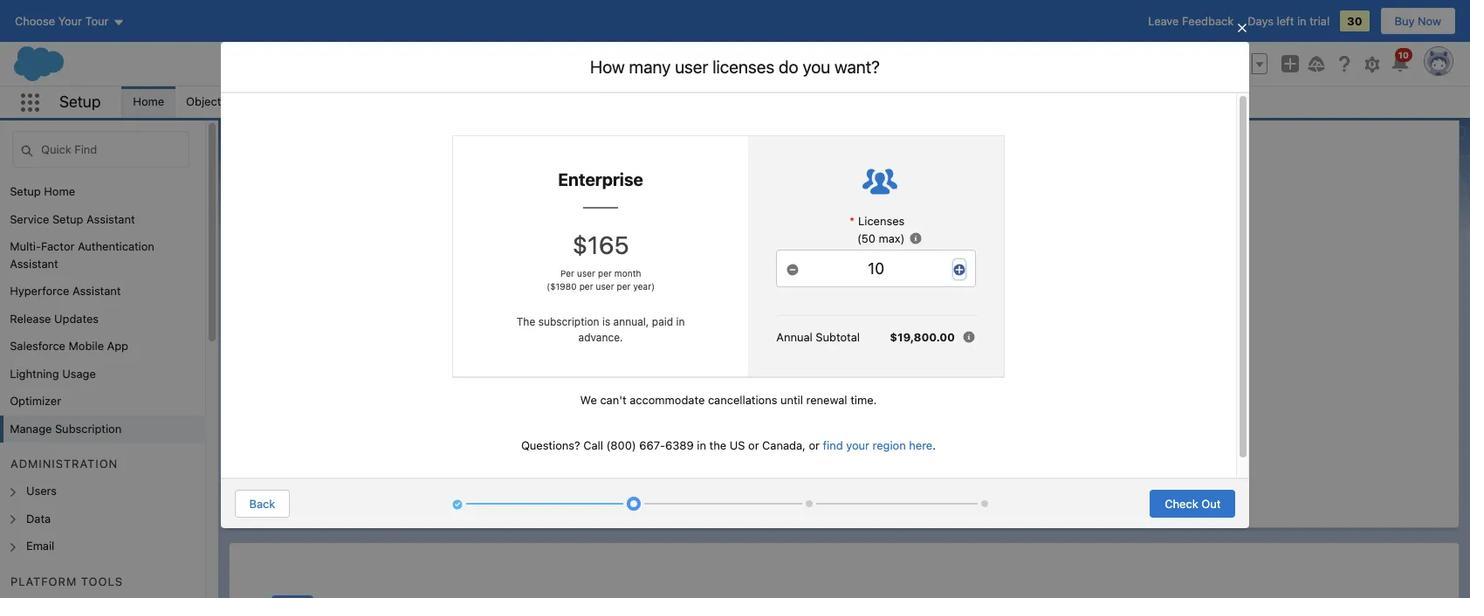 Task type: locate. For each thing, give the bounding box(es) containing it.
home up service setup assistant
[[44, 184, 75, 198]]

.
[[933, 438, 936, 452]]

0 vertical spatial now
[[1418, 14, 1442, 28]]

in for 6389
[[697, 438, 707, 452]]

buy now
[[1395, 14, 1442, 28]]

hyperforce
[[10, 284, 69, 298]]

2 vertical spatial in
[[697, 438, 707, 452]]

0 vertical spatial manage
[[291, 52, 356, 72]]

assistant down multi-
[[10, 256, 58, 270]]

or left find
[[809, 438, 820, 452]]

1 horizontal spatial subscription
[[360, 52, 465, 72]]

setup inside setup manage subscription
[[291, 36, 325, 49]]

back button
[[235, 490, 290, 518]]

1 horizontal spatial manage
[[291, 52, 356, 72]]

release
[[10, 311, 51, 325]]

subscribed
[[836, 367, 914, 385]]

status
[[777, 331, 955, 349]]

setup for setup home
[[10, 184, 41, 198]]

user right per
[[577, 268, 596, 279]]

user
[[675, 57, 709, 77], [577, 268, 596, 279], [596, 281, 614, 292]]

0 horizontal spatial subscription
[[55, 421, 122, 435]]

you
[[803, 57, 831, 77]]

1 horizontal spatial in
[[697, 438, 707, 452]]

0 horizontal spatial in
[[676, 316, 685, 329]]

you
[[750, 367, 776, 385]]

6389
[[666, 438, 694, 452]]

2 horizontal spatial per
[[617, 281, 631, 292]]

service setup assistant
[[10, 212, 135, 226]]

check
[[1165, 497, 1199, 511]]

per
[[561, 268, 575, 279]]

now down find your region here link
[[861, 454, 884, 468]]

accommodate
[[630, 393, 705, 407]]

is
[[603, 316, 611, 329]]

0 horizontal spatial or
[[749, 438, 759, 452]]

in
[[1298, 14, 1307, 28], [676, 316, 685, 329], [697, 438, 707, 452]]

per left month
[[598, 268, 612, 279]]

0 horizontal spatial home
[[44, 184, 75, 198]]

object manager
[[186, 95, 271, 109]]

1 vertical spatial manage
[[10, 421, 52, 435]]

in for paid
[[676, 316, 685, 329]]

factor
[[41, 239, 75, 253]]

leave feedback
[[1149, 14, 1234, 28]]

platform
[[10, 574, 77, 588]]

setup home link
[[10, 183, 75, 200]]

buy
[[1395, 14, 1415, 28]]

home inside setup tree tree
[[44, 184, 75, 198]]

month
[[615, 268, 641, 279]]

now
[[1418, 14, 1442, 28], [861, 454, 884, 468]]

1 or from the left
[[749, 438, 759, 452]]

1 horizontal spatial user
[[596, 281, 614, 292]]

yet
[[917, 367, 939, 385]]

region
[[873, 438, 906, 452]]

trial
[[1310, 14, 1330, 28]]

check out button
[[1151, 490, 1236, 518]]

how
[[590, 57, 625, 77]]

check out
[[1165, 497, 1221, 511]]

Quick Find search field
[[12, 131, 190, 168]]

1 horizontal spatial home
[[133, 95, 164, 109]]

now right buy
[[1418, 14, 1442, 28]]

home
[[133, 95, 164, 109], [44, 184, 75, 198]]

None text field
[[777, 250, 976, 288]]

(50
[[858, 231, 876, 245]]

subscription
[[360, 52, 465, 72], [55, 421, 122, 435]]

setup for setup
[[59, 92, 101, 111]]

or right us
[[749, 438, 759, 452]]

we
[[580, 393, 597, 407]]

the
[[517, 316, 536, 329]]

salesforce mobile app
[[10, 339, 128, 353]]

1 vertical spatial assistant
[[10, 256, 58, 270]]

user up is
[[596, 281, 614, 292]]

subscription
[[539, 316, 600, 329]]

now for subscribe now
[[861, 454, 884, 468]]

or
[[749, 438, 759, 452], [809, 438, 820, 452]]

(50 max)
[[858, 231, 905, 245]]

home link
[[123, 86, 175, 118]]

1 horizontal spatial per
[[598, 268, 612, 279]]

0 horizontal spatial now
[[861, 454, 884, 468]]

leave
[[1149, 14, 1179, 28]]

$19,800.00
[[890, 331, 955, 345]]

advance.
[[579, 331, 623, 344]]

0 vertical spatial subscription
[[360, 52, 465, 72]]

in left the
[[697, 438, 707, 452]]

setup tree tree
[[0, 178, 205, 598]]

annual,
[[614, 316, 649, 329]]

user right many
[[675, 57, 709, 77]]

assistant inside multi-factor authentication assistant
[[10, 256, 58, 270]]

assistant up 'updates'
[[72, 284, 121, 298]]

us
[[730, 438, 745, 452]]

manage down optimizer link
[[10, 421, 52, 435]]

your
[[847, 438, 870, 452]]

1 vertical spatial subscription
[[55, 421, 122, 435]]

lightning
[[10, 366, 59, 380]]

days left in trial
[[1248, 14, 1330, 28]]

home left object
[[133, 95, 164, 109]]

setup
[[291, 36, 325, 49], [59, 92, 101, 111], [10, 184, 41, 198], [52, 212, 83, 226]]

questions? call (800) 667-6389 in the us or canada, or find your region here .
[[521, 438, 936, 452]]

in inside the subscription is annual, paid in advance.
[[676, 316, 685, 329]]

2 or from the left
[[809, 438, 820, 452]]

1 vertical spatial in
[[676, 316, 685, 329]]

manage down setup link at the top left of the page
[[291, 52, 356, 72]]

667-
[[640, 438, 666, 452]]

we can't accommodate cancellations until renewal time.
[[580, 393, 877, 407]]

0 vertical spatial in
[[1298, 14, 1307, 28]]

multi-factor authentication assistant link
[[10, 238, 205, 272]]

assistant up "authentication"
[[87, 212, 135, 226]]

0 horizontal spatial manage
[[10, 421, 52, 435]]

enterprise
[[558, 169, 644, 189]]

1 horizontal spatial now
[[1418, 14, 1442, 28]]

subscription inside setup manage subscription
[[360, 52, 465, 72]]

0 horizontal spatial user
[[577, 268, 596, 279]]

2 horizontal spatial user
[[675, 57, 709, 77]]

subscribe now
[[805, 454, 884, 468]]

app navigation
[[21, 86, 59, 118]]

hyperforce assistant link
[[10, 283, 121, 300]]

per right ($1980
[[580, 281, 594, 292]]

left
[[1277, 14, 1295, 28]]

the
[[710, 438, 727, 452]]

haven't
[[780, 367, 832, 385]]

1 vertical spatial now
[[861, 454, 884, 468]]

setup home
[[10, 184, 75, 198]]

in right left in the right top of the page
[[1298, 14, 1307, 28]]

out
[[1202, 497, 1221, 511]]

in right paid
[[676, 316, 685, 329]]

group
[[1231, 53, 1268, 74]]

1 horizontal spatial or
[[809, 438, 820, 452]]

1 vertical spatial home
[[44, 184, 75, 198]]

per down month
[[617, 281, 631, 292]]

2 horizontal spatial in
[[1298, 14, 1307, 28]]



Task type: describe. For each thing, give the bounding box(es) containing it.
cancellations
[[708, 393, 778, 407]]

tools
[[81, 574, 123, 588]]

2 vertical spatial user
[[596, 281, 614, 292]]

app
[[107, 339, 128, 353]]

usage
[[62, 366, 96, 380]]

now for buy now
[[1418, 14, 1442, 28]]

feedback
[[1183, 14, 1234, 28]]

salesforce mobile app link
[[10, 338, 128, 355]]

manage subscription
[[10, 421, 122, 435]]

lightning usage
[[10, 366, 96, 380]]

do
[[779, 57, 799, 77]]

status containing annual subtotal
[[777, 331, 955, 349]]

subtotal
[[816, 331, 860, 345]]

manage subscription tree item
[[0, 415, 205, 443]]

days
[[1248, 14, 1274, 28]]

find your region here link
[[823, 438, 933, 452]]

2 vertical spatial assistant
[[72, 284, 121, 298]]

setup for setup manage subscription
[[291, 36, 325, 49]]

annual
[[777, 331, 813, 345]]

how many user licenses do you want?
[[590, 57, 880, 77]]

manage subscription link
[[10, 421, 122, 438]]

questions?
[[521, 438, 580, 452]]

until
[[781, 393, 804, 407]]

find
[[823, 438, 843, 452]]

release updates
[[10, 311, 99, 325]]

1 vertical spatial user
[[577, 268, 596, 279]]

optimizer
[[10, 394, 61, 408]]

0 vertical spatial home
[[133, 95, 164, 109]]

setup manage subscription
[[291, 36, 465, 72]]

$ 165 per user per month ($1980 per user per year)
[[547, 231, 655, 292]]

service
[[10, 212, 49, 226]]

($1980
[[547, 281, 577, 292]]

service setup assistant link
[[10, 211, 135, 228]]

leave feedback link
[[1149, 14, 1234, 28]]

administration
[[10, 457, 118, 471]]

setup link
[[291, 36, 325, 49]]

paid
[[652, 316, 673, 329]]

manage inside setup manage subscription
[[291, 52, 356, 72]]

release updates link
[[10, 310, 99, 328]]

canada,
[[763, 438, 806, 452]]

renewal
[[807, 393, 848, 407]]

updates
[[54, 311, 99, 325]]

(800)
[[607, 438, 636, 452]]

the subscription is annual, paid in advance.
[[517, 316, 685, 344]]

licenses
[[713, 57, 775, 77]]

annual subtotal
[[777, 331, 860, 345]]

buy now button
[[1380, 7, 1457, 35]]

licenses
[[859, 214, 905, 228]]

$
[[573, 231, 588, 260]]

object manager link
[[176, 86, 281, 118]]

manage inside manage subscription link
[[10, 421, 52, 435]]

back
[[249, 497, 275, 511]]

subscription inside tree item
[[55, 421, 122, 435]]

call
[[584, 438, 603, 452]]

object
[[186, 95, 221, 109]]

time.
[[851, 393, 877, 407]]

year)
[[634, 281, 655, 292]]

subscribe now button
[[790, 447, 899, 475]]

165
[[588, 231, 629, 260]]

0 horizontal spatial per
[[580, 281, 594, 292]]

mobile
[[69, 339, 104, 353]]

*
[[850, 214, 855, 228]]

multi-factor authentication assistant
[[10, 239, 155, 270]]

here
[[909, 438, 933, 452]]

hyperforce assistant
[[10, 284, 121, 298]]

you haven't subscribed yet
[[750, 367, 939, 385]]

max)
[[879, 231, 905, 245]]

optimizer link
[[10, 393, 61, 410]]

can't
[[600, 393, 627, 407]]

want?
[[835, 57, 880, 77]]

salesforce
[[10, 339, 65, 353]]

multi-
[[10, 239, 41, 253]]

0 vertical spatial user
[[675, 57, 709, 77]]

0 vertical spatial assistant
[[87, 212, 135, 226]]

lightning usage link
[[10, 366, 96, 383]]

30
[[1348, 14, 1363, 28]]



Task type: vqa. For each thing, say whether or not it's contained in the screenshot.
Factor
yes



